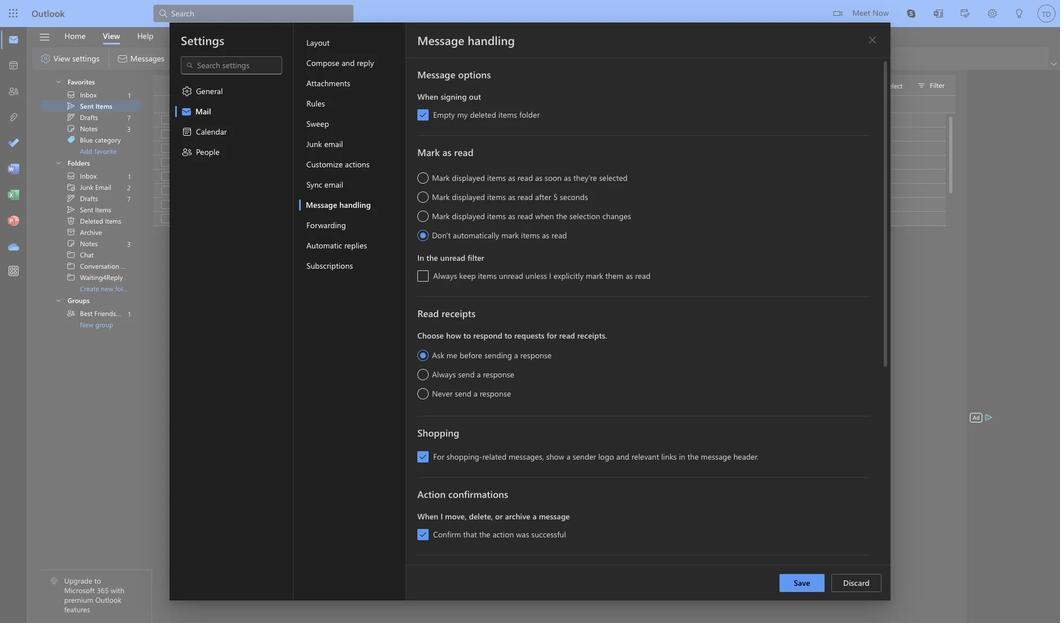 Task type: locate. For each thing, give the bounding box(es) containing it.
items inside tree item
[[96, 101, 112, 110]]

 down  favorites
[[67, 101, 76, 110]]

tree item up "archive"
[[41, 215, 141, 227]]

that inside message list no items selected list box
[[459, 144, 471, 153]]

2 vertical spatial 
[[55, 297, 62, 304]]

history
[[121, 262, 142, 271]]

0 horizontal spatial available.
[[472, 200, 500, 209]]

response
[[521, 350, 552, 361], [483, 369, 515, 380], [480, 388, 511, 399]]

when inside message options element
[[418, 91, 439, 102]]

you
[[846, 158, 857, 167], [936, 158, 947, 167], [584, 214, 595, 223], [608, 447, 621, 458]]

forwarding
[[307, 220, 346, 231]]

0 horizontal spatial folder
[[115, 284, 133, 293]]

have up perks
[[415, 158, 429, 167]]

create new folder tree item
[[41, 283, 141, 294]]

1  inbox from the top
[[67, 90, 97, 99]]

it. up this
[[457, 116, 462, 125]]


[[39, 31, 50, 43]]

email right sync
[[325, 179, 343, 190]]

2  from the top
[[419, 453, 427, 461]]

tree item down  junk email
[[41, 193, 141, 204]]

3 displayed from the top
[[452, 211, 485, 221]]

displayed for mark displayed items as read when the selection changes
[[452, 211, 485, 221]]

about up see
[[437, 116, 455, 125]]

for left free.
[[624, 447, 634, 458]]

2 vertical spatial me
[[447, 350, 458, 361]]

7 tree item from the top
[[41, 181, 141, 193]]

application containing settings
[[0, 0, 1061, 623]]

when right know
[[918, 158, 934, 167]]

3  button from the top
[[45, 294, 67, 306]]

unread left filter
[[441, 252, 466, 263]]

for right requests at the bottom of page
[[547, 330, 557, 341]]

to inside the you're going places. take outlook with you for free. scan the qr code with your phone camera to download outlook mobile
[[585, 464, 592, 474]]

1 drafts from the top
[[80, 113, 98, 122]]

powerpoint image
[[8, 216, 19, 227]]

0 vertical spatial 
[[67, 250, 76, 259]]

confirmations
[[448, 488, 509, 500]]

0 vertical spatial mark
[[502, 230, 519, 241]]

see
[[440, 130, 450, 139]]

 button
[[45, 75, 67, 88], [45, 156, 67, 169], [45, 294, 67, 306]]

displayed for mark displayed items as read as soon as they're selected
[[452, 172, 485, 183]]

test right sincerely,
[[902, 214, 914, 223]]

 inside tree item
[[67, 101, 76, 110]]

1 vertical spatial 
[[67, 239, 76, 248]]

halloween
[[376, 214, 408, 223], [497, 214, 528, 223]]

 sent items
[[67, 101, 112, 110]]

2 vertical spatial sent
[[80, 205, 93, 214]]

sent inside heading
[[188, 81, 202, 90]]

message down sync email
[[306, 200, 337, 210]]

 down 
[[181, 147, 193, 158]]

calendar
[[196, 126, 227, 137]]

items inside message options element
[[499, 109, 517, 120]]

 button inside folders tree item
[[45, 156, 67, 169]]

1 horizontal spatial let's
[[671, 158, 684, 167]]

it.
[[457, 116, 462, 125], [871, 158, 876, 167]]

2 displayed from the top
[[452, 192, 485, 202]]

0 horizontal spatial preview
[[441, 200, 464, 209]]

inbox up  junk email
[[80, 171, 97, 180]]

items up mail
[[204, 81, 221, 90]]

0 vertical spatial when
[[918, 158, 934, 167]]

 inside action confirmations element
[[419, 531, 427, 539]]


[[181, 106, 192, 117]]

up
[[554, 214, 562, 223]]

0 horizontal spatial no preview is available.
[[430, 200, 500, 209]]

0 vertical spatial about
[[437, 116, 455, 125]]

1 when from the top
[[418, 91, 439, 102]]

tree item down "archive"
[[41, 238, 141, 249]]

notes for 12th tree item from the top of the page
[[80, 239, 98, 248]]

1 1 from the top
[[128, 90, 131, 99]]

0 vertical spatial  drafts
[[67, 113, 98, 122]]

drafts down  junk email
[[80, 194, 98, 203]]

1 vertical spatial 
[[67, 194, 76, 203]]

1 displayed from the top
[[452, 172, 485, 183]]

0 vertical spatial tree
[[41, 71, 141, 157]]

scan
[[434, 464, 451, 474]]

2 inbox from the top
[[80, 171, 97, 180]]

Select a message checkbox
[[154, 112, 179, 128], [154, 140, 179, 156], [154, 154, 179, 170], [154, 169, 179, 184]]

1 vertical spatial email...
[[473, 144, 493, 153]]

my personal art
[[376, 200, 423, 209]]

1 vertical spatial 
[[67, 205, 76, 214]]

 for 12th tree item from the top of the page
[[67, 239, 76, 248]]

i left think
[[826, 158, 828, 167]]

message up successful
[[539, 511, 570, 522]]

preview
[[530, 172, 553, 181], [441, 200, 464, 209]]

notes up blue
[[80, 124, 98, 133]]

i inside mark as read element
[[550, 271, 552, 281]]

 general
[[181, 86, 223, 97]]

1 vertical spatial  inbox
[[67, 171, 97, 180]]

0 horizontal spatial with
[[111, 586, 124, 595]]

2  from the top
[[67, 171, 76, 180]]

7
[[127, 113, 131, 122], [127, 194, 131, 203]]

folder inside tree item
[[115, 284, 133, 293]]

16 tree item from the top
[[41, 308, 141, 319]]

when down after
[[535, 211, 554, 221]]

 drafts
[[67, 113, 98, 122], [67, 194, 98, 203]]

mark for mark displayed items as read when the selection changes
[[432, 211, 450, 221]]

choose how to respond to requests for read receipts.
[[418, 330, 608, 341]]

that down this
[[459, 144, 471, 153]]

1 vertical spatial chat
[[118, 309, 132, 318]]

and
[[342, 57, 355, 68], [727, 158, 738, 167], [617, 451, 630, 462]]

drafts for notes
[[80, 113, 98, 122]]

 for  view settings
[[40, 53, 51, 64]]

unless
[[526, 271, 547, 281]]

3 for 4th tree item
[[127, 124, 131, 133]]

 inbox for sent items
[[67, 171, 97, 180]]

add
[[80, 147, 92, 156]]

1 horizontal spatial 
[[181, 147, 193, 158]]

as right sorry
[[443, 146, 452, 158]]

calendar image
[[8, 60, 19, 72]]

0 horizontal spatial 
[[67, 309, 76, 318]]

you inside the you're going places. take outlook with you for free. scan the qr code with your phone camera to download outlook mobile
[[608, 447, 621, 458]]

a left jam
[[431, 158, 435, 167]]

mark displayed items as read after 5 seconds
[[432, 192, 588, 202]]

the right links
[[688, 451, 699, 462]]

1 vertical spatial unread
[[499, 271, 524, 281]]

message handling up 'options'
[[418, 32, 515, 48]]

message left "header." at the right bottom of the page
[[701, 451, 732, 462]]

no preview is available. down industry!
[[519, 172, 589, 181]]

select a message image
[[161, 116, 170, 125], [161, 144, 170, 153], [161, 158, 170, 167], [161, 200, 170, 209]]

action
[[493, 529, 514, 540]]

1 vertical spatial when
[[418, 511, 439, 522]]

0 horizontal spatial view
[[54, 53, 70, 64]]

2  from the top
[[67, 194, 76, 203]]

mark as read element
[[418, 166, 870, 282]]

3  from the top
[[55, 297, 62, 304]]

message list section
[[153, 72, 990, 268]]

displayed
[[452, 172, 485, 183], [452, 192, 485, 202], [452, 211, 485, 221]]

 for 
[[67, 90, 76, 99]]

1 vertical spatial microsoft
[[64, 586, 95, 595]]

2 tree item from the top
[[41, 100, 141, 112]]

folder right "new"
[[115, 284, 133, 293]]

2 vertical spatial i
[[441, 511, 443, 522]]

to left see
[[432, 130, 439, 139]]

coming
[[530, 214, 552, 223]]

message options element
[[418, 88, 870, 121]]

2 horizontal spatial i
[[826, 158, 828, 167]]

items for when
[[487, 211, 506, 221]]

to down sender
[[585, 464, 592, 474]]

tree item down folders tree item on the top left of the page
[[41, 181, 141, 193]]

2  notes from the top
[[67, 239, 98, 248]]

with up download
[[590, 447, 606, 458]]

0 horizontal spatial message
[[539, 511, 570, 522]]

0 vertical spatial chat
[[80, 250, 94, 259]]

tree item up create
[[41, 272, 141, 283]]

3 for 12th tree item from the top of the page
[[127, 239, 131, 248]]

junk
[[307, 139, 322, 149], [80, 183, 93, 192]]

3 select a message checkbox from the top
[[154, 154, 179, 170]]

going
[[492, 447, 513, 458]]

no preview is available. down thanks,
[[430, 200, 500, 209]]

0 vertical spatial 
[[181, 147, 193, 158]]

about for me
[[437, 116, 455, 125]]

chat up conversation
[[80, 250, 94, 259]]

1  from the top
[[67, 250, 76, 259]]

junk down the sweep
[[307, 139, 322, 149]]

1:08
[[803, 130, 814, 139]]

drafts for sent items
[[80, 194, 98, 203]]

Select a message checkbox
[[154, 126, 179, 142], [154, 183, 179, 198], [154, 197, 179, 212], [154, 211, 179, 227]]

0 vertical spatial available.
[[561, 172, 589, 181]]

groups tree item
[[41, 294, 141, 308]]

1  notes from the top
[[67, 124, 98, 133]]

 inside  groups  best friends chat 1
[[67, 309, 76, 318]]

people
[[196, 147, 220, 157]]

no
[[399, 116, 408, 125], [519, 172, 528, 181], [392, 186, 401, 195], [430, 200, 439, 209]]

and inside tab panel
[[617, 451, 630, 462]]

2 drafts from the top
[[80, 194, 98, 203]]

0 vertical spatial message handling
[[418, 32, 515, 48]]

5 tree item from the top
[[41, 134, 141, 145]]

items down "favorites" tree item
[[96, 101, 112, 110]]

1 3 from the top
[[127, 124, 131, 133]]

tree item up waiting4reply
[[41, 260, 142, 272]]

my
[[376, 200, 386, 209]]

layout group
[[181, 47, 293, 68]]

1
[[128, 90, 131, 99], [128, 172, 131, 181], [128, 309, 131, 318]]

sent inside  sent items  deleted items  archive
[[80, 205, 93, 214]]

0 vertical spatial no preview is available.
[[519, 172, 589, 181]]

select a message image inside checkbox
[[161, 200, 170, 209]]

1 vertical spatial for
[[624, 447, 634, 458]]

6 tree item from the top
[[41, 170, 141, 181]]

me inside choose how to respond to requests for read receipts. option group
[[447, 350, 458, 361]]

0 vertical spatial when
[[418, 91, 439, 102]]

to
[[179, 100, 186, 109]]

0 vertical spatial test
[[475, 186, 487, 195]]

confirm that the action was successful
[[433, 529, 566, 540]]

1 horizontal spatial folder
[[520, 109, 540, 120]]

outlook inside the upgrade to microsoft 365 with premium outlook features
[[95, 595, 122, 605]]

customize actions button
[[299, 154, 406, 175]]

kendall
[[376, 158, 398, 167]]

successful
[[532, 529, 566, 540]]

3 select a message image from the top
[[161, 158, 170, 167]]

 up create new folder tree item
[[67, 273, 76, 282]]

it. left let
[[871, 158, 876, 167]]

1 vertical spatial send
[[455, 388, 472, 399]]

0 horizontal spatial me
[[426, 116, 435, 125]]

new group
[[80, 320, 113, 329]]

document
[[0, 0, 1061, 623]]

2  drafts from the top
[[67, 194, 98, 203]]

1 select a message checkbox from the top
[[154, 126, 179, 142]]

the inside action confirmations element
[[479, 529, 491, 540]]

1 vertical spatial available.
[[472, 200, 500, 209]]

inundate.
[[641, 158, 669, 167]]

0 vertical spatial 
[[55, 78, 62, 85]]

1 vertical spatial notes
[[80, 239, 98, 248]]

0 vertical spatial message
[[701, 451, 732, 462]]

to right the pad
[[788, 158, 794, 167]]

in left order
[[608, 158, 613, 167]]

camera
[[558, 464, 583, 474]]

1 tree from the top
[[41, 71, 141, 157]]

your down messages,
[[515, 464, 531, 474]]

 inside settings tab list
[[181, 147, 193, 158]]

or
[[495, 511, 503, 522]]

1 horizontal spatial preview
[[530, 172, 553, 181]]

 button left favorites
[[45, 75, 67, 88]]

related
[[483, 451, 507, 462]]

1 for notes
[[128, 90, 131, 99]]


[[67, 135, 76, 144]]

read receipts
[[418, 307, 476, 320]]

email up 'customize actions'
[[324, 139, 343, 149]]

action confirmations
[[418, 488, 509, 500]]

with right the 365
[[111, 586, 124, 595]]

1 vertical spatial junk
[[80, 183, 93, 192]]

2 when from the top
[[418, 511, 439, 522]]

about
[[437, 116, 455, 125], [440, 144, 457, 153]]

1 right friends at left
[[128, 309, 131, 318]]

tree item containing 
[[41, 181, 141, 193]]

attachments button
[[299, 73, 406, 94]]

able
[[606, 214, 619, 223]]

need
[[482, 158, 497, 167]]

dialog containing settings
[[0, 0, 1061, 623]]

1 vertical spatial and
[[727, 158, 738, 167]]

customize actions
[[307, 159, 370, 170]]

qr
[[466, 464, 477, 474]]

application
[[0, 0, 1061, 623]]

to right upgrade
[[94, 576, 101, 586]]

means
[[403, 186, 423, 195]]

email for junk email
[[324, 139, 343, 149]]

2 select a message checkbox from the top
[[154, 140, 179, 156]]

1 select a message checkbox from the top
[[154, 112, 179, 128]]

2 vertical spatial 
[[419, 531, 427, 539]]

1 vertical spatial 
[[55, 160, 62, 166]]

tree
[[41, 71, 141, 157], [41, 170, 142, 294]]

 inbox for notes
[[67, 90, 97, 99]]

no down learn
[[392, 186, 401, 195]]

of
[[436, 172, 442, 181]]

1 vertical spatial 1
[[128, 172, 131, 181]]

4 tree item from the top
[[41, 123, 141, 134]]

3 1 from the top
[[128, 309, 131, 318]]

0 vertical spatial 1
[[128, 90, 131, 99]]

1  drafts from the top
[[67, 113, 98, 122]]

1 vertical spatial 7
[[127, 194, 131, 203]]

0 vertical spatial displayed
[[452, 172, 485, 183]]

fw: left learn
[[376, 172, 386, 181]]

1 vertical spatial 
[[67, 309, 76, 318]]

 for folders
[[55, 160, 62, 166]]

4 select a message checkbox from the top
[[154, 169, 179, 184]]

select a message checkbox for kendallparks02@gmail.com
[[154, 154, 179, 170]]

select a message image
[[161, 130, 170, 139], [161, 172, 170, 181], [161, 186, 170, 195], [161, 214, 170, 223]]

0 vertical spatial and
[[342, 57, 355, 68]]

ad
[[973, 414, 980, 422]]

outlook up  button
[[32, 7, 65, 19]]

 left favorites
[[55, 78, 62, 85]]

0 vertical spatial 
[[67, 101, 76, 110]]

message up message options
[[418, 32, 465, 48]]

1 horizontal spatial message
[[701, 451, 732, 462]]

 left confirm
[[419, 531, 427, 539]]

2 horizontal spatial and
[[727, 158, 738, 167]]


[[67, 250, 76, 259], [67, 262, 76, 271], [67, 273, 76, 282]]

1 for sent items
[[128, 172, 131, 181]]

1 vertical spatial folder
[[115, 284, 133, 293]]

 inside  favorites
[[55, 78, 62, 85]]

that
[[459, 144, 471, 153], [463, 529, 477, 540]]

 inside settings tab list
[[181, 86, 193, 97]]

tree item up conversation
[[41, 249, 141, 260]]

1 horizontal spatial handling
[[468, 32, 515, 48]]

1 let's from the left
[[400, 158, 413, 167]]

0 vertical spatial that
[[459, 144, 471, 153]]

2 tree from the top
[[41, 170, 142, 294]]

 for 4th tree item
[[67, 124, 76, 133]]

1 tree item from the top
[[41, 89, 141, 100]]

mark for mark displayed items as read after 5 seconds
[[432, 192, 450, 202]]

1 vertical spatial is
[[466, 200, 471, 209]]

1 vertical spatial your
[[515, 464, 531, 474]]

2 vertical spatial with
[[111, 586, 124, 595]]

 button inside "favorites" tree item
[[45, 75, 67, 88]]

always for always send a response
[[432, 369, 456, 380]]


[[67, 228, 76, 237]]

select a message checkbox left 
[[154, 112, 179, 128]]

0 horizontal spatial microsoft
[[64, 586, 95, 595]]

1 horizontal spatial halloween
[[497, 214, 528, 223]]

3  from the top
[[67, 273, 76, 282]]

response down always send a response
[[480, 388, 511, 399]]

1 horizontal spatial me
[[447, 350, 458, 361]]

2 3 from the top
[[127, 239, 131, 248]]

pad
[[775, 158, 786, 167]]

 inside  groups  best friends chat 1
[[55, 297, 62, 304]]

1  from the top
[[67, 101, 76, 110]]

mail image
[[8, 34, 19, 46]]

1  button from the top
[[45, 75, 67, 88]]

sent items heading
[[179, 77, 240, 95]]

options
[[458, 68, 491, 81]]

1 halloween from the left
[[376, 214, 408, 223]]

10 tree item from the top
[[41, 215, 141, 227]]

1 vertical spatial sent
[[80, 101, 94, 110]]

to right the how
[[464, 330, 471, 341]]

2  inbox from the top
[[67, 171, 97, 180]]

 sent items  deleted items  archive
[[67, 205, 121, 237]]

when inside mark as read element
[[535, 211, 554, 221]]

1 vertical spatial  notes
[[67, 239, 98, 248]]

7 for deleted items
[[127, 194, 131, 203]]

1 horizontal spatial test
[[902, 214, 914, 223]]

1 7 from the top
[[127, 113, 131, 122]]

a right archive
[[533, 511, 537, 522]]

mark for mark displayed items as read as soon as they're selected
[[432, 172, 450, 183]]

 down 
[[40, 53, 51, 64]]

tree item up new
[[41, 308, 141, 319]]

always inside mark as read element
[[433, 271, 457, 281]]

when inside action confirmations element
[[418, 511, 439, 522]]

0 vertical spatial junk
[[307, 139, 322, 149]]

 drafts down  junk email
[[67, 194, 98, 203]]

1  from the top
[[67, 124, 76, 133]]

1  from the top
[[67, 90, 76, 99]]

0 vertical spatial inbox
[[80, 90, 97, 99]]

 for favorites
[[55, 78, 62, 85]]

mark
[[418, 146, 440, 158], [432, 172, 450, 183], [432, 192, 450, 202], [432, 211, 450, 221]]

 inside message options element
[[419, 111, 427, 119]]

you're going places. take outlook with you for free. scan the qr code with your phone camera to download outlook mobile
[[434, 447, 685, 474]]

junk inside tree item
[[80, 183, 93, 192]]

handling down sync email button
[[340, 200, 371, 210]]

2  from the top
[[67, 205, 76, 214]]

1 select a message image from the top
[[161, 116, 170, 125]]

message up when signing out
[[418, 68, 456, 81]]

 inside  view settings
[[40, 53, 51, 64]]

send for never
[[455, 388, 472, 399]]

document containing settings
[[0, 0, 1061, 623]]

you
[[404, 130, 415, 139]]

 up to
[[181, 86, 193, 97]]

3  from the top
[[419, 531, 427, 539]]

2 1 from the top
[[128, 172, 131, 181]]

a
[[431, 158, 435, 167], [514, 350, 518, 361], [477, 369, 481, 380], [474, 388, 478, 399], [567, 451, 571, 462], [533, 511, 537, 522]]

view left help
[[103, 30, 120, 41]]

0 horizontal spatial junk
[[80, 183, 93, 192]]

filter
[[468, 252, 485, 263]]

 inbox down favorites
[[67, 90, 97, 99]]

0 horizontal spatial test
[[475, 186, 487, 195]]

dialog
[[0, 0, 1061, 623]]

tree item up  junk email
[[41, 170, 141, 181]]

take
[[541, 447, 557, 458]]

1 horizontal spatial fw:
[[387, 116, 397, 125]]

0 vertical spatial me
[[426, 116, 435, 125]]

0 vertical spatial sent
[[188, 81, 202, 90]]

 inside  sent items  deleted items  archive
[[67, 205, 76, 214]]

14 tree item from the top
[[41, 260, 142, 272]]

shopping-
[[447, 451, 483, 462]]

the inside the you're going places. take outlook with you for free. scan the qr code with your phone camera to download outlook mobile
[[453, 464, 464, 474]]

 up the 
[[67, 205, 76, 214]]

0 vertical spatial your
[[443, 172, 457, 181]]

 inside " folders"
[[55, 160, 62, 166]]

tree containing favorites
[[41, 71, 141, 157]]

 inbox up  junk email
[[67, 171, 97, 180]]

personal
[[388, 200, 413, 209]]

9 tree item from the top
[[41, 204, 141, 215]]


[[67, 113, 76, 122], [67, 194, 76, 203]]

chat inside  chat  conversation history  waiting4reply
[[80, 250, 94, 259]]

3 select a message image from the top
[[161, 186, 170, 195]]

notes
[[80, 124, 98, 133], [80, 239, 98, 248]]

they're
[[574, 172, 597, 183]]

0 horizontal spatial and
[[342, 57, 355, 68]]

tab list
[[56, 27, 162, 45]]


[[67, 124, 76, 133], [67, 239, 76, 248]]

let
[[878, 158, 887, 167]]

 blue category
[[67, 135, 121, 144]]

1 inside  groups  best friends chat 1
[[128, 309, 131, 318]]


[[67, 216, 76, 225]]

 left groups
[[55, 297, 62, 304]]

 notes for 4th tree item
[[67, 124, 98, 133]]

displayed up thanks,
[[452, 172, 485, 183]]

2 halloween from the left
[[497, 214, 528, 223]]

in right links
[[679, 451, 686, 462]]

for inside the you're going places. take outlook with you for free. scan the qr code with your phone camera to download outlook mobile
[[624, 447, 634, 458]]

12 tree item from the top
[[41, 238, 141, 249]]

 left conversation
[[67, 262, 76, 271]]

your inside message list no items selected list box
[[443, 172, 457, 181]]

shopping
[[418, 427, 460, 439]]

2  from the top
[[55, 160, 62, 166]]

4 select a message checkbox from the top
[[154, 211, 179, 227]]

2 select a message checkbox from the top
[[154, 183, 179, 198]]

to right respond
[[505, 330, 512, 341]]

2 notes from the top
[[80, 239, 98, 248]]

email for sync email
[[325, 179, 343, 190]]

0 vertical spatial message
[[418, 32, 465, 48]]

sent down the 
[[188, 81, 202, 90]]

2 vertical spatial 1
[[128, 309, 131, 318]]

4 select a message image from the top
[[161, 200, 170, 209]]

items for i
[[478, 271, 497, 281]]

11 tree item from the top
[[41, 227, 141, 238]]

1 horizontal spatial 
[[181, 86, 193, 97]]

i inside message list no items selected list box
[[826, 158, 828, 167]]

items inside heading
[[204, 81, 221, 90]]

industry!
[[552, 158, 578, 167]]

1 horizontal spatial for
[[624, 447, 634, 458]]

1 inbox from the top
[[80, 90, 97, 99]]

items for after
[[487, 192, 506, 202]]

1 vertical spatial i
[[550, 271, 552, 281]]

tree item
[[41, 89, 141, 100], [41, 100, 141, 112], [41, 112, 141, 123], [41, 123, 141, 134], [41, 134, 141, 145], [41, 170, 141, 181], [41, 181, 141, 193], [41, 193, 141, 204], [41, 204, 141, 215], [41, 215, 141, 227], [41, 227, 141, 238], [41, 238, 141, 249], [41, 249, 141, 260], [41, 260, 142, 272], [41, 272, 141, 283], [41, 308, 141, 319]]

party?
[[689, 214, 707, 223]]

1 vertical spatial drafts
[[80, 194, 98, 203]]

message handling up forwarding
[[306, 200, 371, 210]]

2 select a message image from the top
[[161, 144, 170, 153]]

when for action confirmations
[[418, 511, 439, 522]]

2  button from the top
[[45, 156, 67, 169]]

and right the logo on the bottom right
[[617, 451, 630, 462]]

0 horizontal spatial 
[[40, 53, 51, 64]]

 folders
[[55, 158, 90, 167]]

1  from the top
[[419, 111, 427, 119]]

1 horizontal spatial message handling
[[418, 32, 515, 48]]

be
[[597, 214, 604, 223]]

1  from the top
[[55, 78, 62, 85]]

1 up 2
[[128, 172, 131, 181]]

discard
[[844, 578, 870, 588]]

tree containing 
[[41, 170, 142, 294]]

0 horizontal spatial i
[[441, 511, 443, 522]]

0 horizontal spatial halloween
[[376, 214, 408, 223]]

have right you
[[417, 130, 431, 139]]

left-rail-appbar navigation
[[2, 27, 25, 260]]

1  from the top
[[67, 113, 76, 122]]

always inside choose how to respond to requests for read receipts. option group
[[432, 369, 456, 380]]

1 notes from the top
[[80, 124, 98, 133]]

to right the sure
[[741, 214, 747, 223]]

1 vertical spatial 
[[67, 262, 76, 271]]

a right sending
[[514, 350, 518, 361]]

select a message image for rubyanndersson@gmail.com
[[161, 144, 170, 153]]

sent down "favorites" tree item
[[80, 101, 94, 110]]

excel image
[[8, 190, 19, 201]]

2  from the top
[[67, 239, 76, 248]]

1 vertical spatial handling
[[340, 200, 371, 210]]

2 7 from the top
[[127, 194, 131, 203]]

select a message image for kendallparks02@gmail.com
[[161, 158, 170, 167]]

1 vertical spatial always
[[432, 369, 456, 380]]

0 horizontal spatial message handling
[[306, 200, 371, 210]]

 for shopping
[[419, 453, 427, 461]]

category
[[95, 135, 121, 144]]

0 horizontal spatial your
[[443, 172, 457, 181]]

1 vertical spatial response
[[483, 369, 515, 380]]

we
[[471, 158, 480, 167]]

junk inside button
[[307, 139, 322, 149]]

message handling tab panel
[[406, 23, 891, 623]]

0 vertical spatial 
[[40, 53, 51, 64]]

tree item up  sent items
[[41, 89, 141, 100]]

view inside  view settings
[[54, 53, 70, 64]]



Task type: describe. For each thing, give the bounding box(es) containing it.
meet.
[[973, 158, 990, 167]]

read right them in the right top of the page
[[636, 271, 651, 281]]

set your advertising preferences image
[[985, 413, 994, 422]]

settings
[[72, 53, 100, 64]]

i inside action confirmations element
[[441, 511, 443, 522]]

junk email
[[307, 139, 343, 149]]

and inside button
[[342, 57, 355, 68]]

as down the resuscitate
[[508, 172, 516, 183]]

to right need
[[499, 158, 505, 167]]

response for always send a response
[[483, 369, 515, 380]]

sent for  sent items  deleted items  archive
[[80, 205, 93, 214]]

receipts
[[442, 307, 476, 320]]

sending
[[485, 350, 512, 361]]

2 let's from the left
[[671, 158, 684, 167]]

as down account
[[508, 192, 516, 202]]

leapfrog
[[686, 158, 710, 167]]

ride
[[740, 158, 751, 167]]

don't
[[432, 230, 451, 241]]

and inside message list no items selected list box
[[727, 158, 738, 167]]

a inside list box
[[431, 158, 435, 167]]

inbox for sent items
[[80, 171, 97, 180]]

junk email button
[[299, 134, 406, 154]]

for inside option group
[[547, 330, 557, 341]]

no down the resuscitate
[[519, 172, 528, 181]]

re: fw: no
[[376, 116, 408, 125]]

help button
[[129, 27, 162, 45]]

to right able
[[620, 214, 627, 223]]

 for  general
[[181, 86, 193, 97]]

read
[[418, 307, 439, 320]]

a up never send a response
[[477, 369, 481, 380]]

signing
[[441, 91, 467, 102]]

sesh
[[450, 158, 464, 167]]

outlook banner
[[0, 0, 1061, 27]]

 for 
[[67, 171, 76, 180]]

 drafts for notes
[[67, 113, 98, 122]]

more apps image
[[8, 266, 19, 277]]

before
[[460, 350, 483, 361]]

phone
[[533, 464, 555, 474]]

inbox for notes
[[80, 90, 97, 99]]

microsoft inside message list no items selected list box
[[459, 172, 487, 181]]

header.
[[734, 451, 759, 462]]

 for when signing out
[[419, 111, 427, 119]]

was
[[516, 529, 529, 540]]

thanks,
[[451, 186, 473, 195]]

help
[[137, 30, 154, 41]]

0 vertical spatial fw:
[[387, 116, 397, 125]]

Search settings search field
[[194, 60, 271, 71]]

select
[[886, 81, 903, 90]]

to right order
[[633, 158, 639, 167]]

0 vertical spatial it.
[[457, 116, 462, 125]]

as right them in the right top of the page
[[626, 271, 633, 281]]

read down mark displayed items as read after 5 seconds
[[518, 211, 533, 221]]

when signing out
[[418, 91, 481, 102]]

mark displayed items as read when the selection changes
[[432, 211, 632, 221]]

with inside the upgrade to microsoft 365 with premium outlook features
[[111, 586, 124, 595]]

items down mark displayed items as read when the selection changes
[[521, 230, 540, 241]]

folders tree item
[[41, 156, 141, 170]]

 calendar
[[181, 126, 227, 138]]

tree item containing 
[[41, 215, 141, 227]]

no up you
[[399, 116, 408, 125]]

is for fw: learn the perks of your microsoft account
[[555, 172, 560, 181]]

outlook down the "relevant"
[[631, 464, 659, 474]]

premium
[[64, 595, 93, 605]]

my
[[457, 109, 468, 120]]

read down up
[[552, 230, 567, 241]]

 for 
[[67, 194, 76, 203]]

message handling heading
[[418, 32, 515, 48]]

now
[[873, 7, 889, 18]]

in inside tab panel
[[679, 451, 686, 462]]

 for  sent items
[[67, 101, 76, 110]]

0 horizontal spatial mark
[[502, 230, 519, 241]]

message inside message handling button
[[306, 200, 337, 210]]

the up means at the left top of page
[[406, 172, 416, 181]]

in inside message list no items selected list box
[[608, 158, 613, 167]]

general
[[196, 86, 223, 96]]

1 vertical spatial message
[[418, 68, 456, 81]]

4 select a message image from the top
[[161, 214, 170, 223]]

read inside choose how to respond to requests for read receipts. option group
[[560, 330, 575, 341]]

 notes for 12th tree item from the top of the page
[[67, 239, 98, 248]]

read down this
[[454, 146, 474, 158]]

a down always send a response
[[474, 388, 478, 399]]

lily
[[765, 158, 773, 167]]

message list no items selected list box
[[153, 112, 990, 268]]

the left the lily
[[753, 158, 763, 167]]

tell me about it.
[[415, 116, 462, 125]]

 for when i move, delete, or archive a message
[[419, 531, 427, 539]]

the left bank!
[[796, 158, 806, 167]]

no
[[425, 186, 432, 195]]

make
[[709, 214, 725, 223]]

preview for my personal art
[[441, 200, 464, 209]]

chat inside  groups  best friends chat 1
[[118, 309, 132, 318]]

8 tree item from the top
[[41, 193, 141, 204]]

to right want
[[965, 158, 971, 167]]

hey june, with halloween coming up would you be able to come to our annual party? make sure to dress up! 🧛‍♀️🧛‍♂️🧟💀👻🦇🐺🕷🎃🕸🍬 sincerely, test
[[450, 214, 914, 223]]

upgrade
[[64, 576, 92, 586]]

 button for favorites
[[45, 75, 67, 88]]

0 vertical spatial unread
[[441, 252, 466, 263]]

0 vertical spatial have
[[417, 130, 431, 139]]

about for sorry
[[440, 144, 457, 153]]

tree item containing 
[[41, 134, 141, 145]]

 for  sent items  deleted items  archive
[[67, 205, 76, 214]]

you left want
[[936, 158, 947, 167]]

mark for mark as read
[[418, 146, 440, 158]]

settings tab list
[[170, 23, 294, 601]]

select a message image for sunny side
[[161, 116, 170, 125]]

 button inside groups 'tree item'
[[45, 294, 67, 306]]

think
[[829, 158, 844, 167]]

folder inside message options element
[[520, 109, 540, 120]]

send for always
[[458, 369, 475, 380]]

the right in at the left top
[[427, 252, 438, 263]]

notes for 4th tree item
[[80, 124, 98, 133]]

select a message checkbox for sunny side
[[154, 112, 179, 128]]

 favorites
[[55, 77, 95, 86]]

response for never send a response
[[480, 388, 511, 399]]

for shopping-related messages, show a sender logo and relevant links in the message header.
[[433, 451, 759, 462]]

 button
[[864, 31, 882, 49]]

handling inside tab panel
[[468, 32, 515, 48]]

you left get
[[846, 158, 857, 167]]

that inside action confirmations element
[[463, 529, 477, 540]]

no up the up
[[430, 200, 439, 209]]

as down the coming at top
[[542, 230, 550, 241]]

settings
[[181, 32, 224, 48]]

 drafts for sent items
[[67, 194, 98, 203]]

sweep
[[307, 118, 329, 129]]

tree item containing 
[[41, 308, 141, 319]]

7 for blue category
[[127, 113, 131, 122]]

me for ask me before sending a response
[[447, 350, 458, 361]]

is for my personal art
[[466, 200, 471, 209]]

halloween coming up
[[376, 214, 443, 223]]

message inside action confirmations element
[[539, 511, 570, 522]]

up
[[435, 214, 443, 223]]

places.
[[515, 447, 539, 458]]

out
[[469, 91, 481, 102]]

available. for fw: learn the perks of your microsoft account
[[561, 172, 589, 181]]

outlook link
[[32, 0, 65, 27]]

when inside message list no items selected list box
[[918, 158, 934, 167]]

3 select a message checkbox from the top
[[154, 197, 179, 212]]

your inside the you're going places. take outlook with you for free. scan the qr code with your phone camera to download outlook mobile
[[515, 464, 531, 474]]

folders
[[68, 158, 90, 167]]

june,
[[464, 214, 479, 223]]

choose
[[418, 330, 444, 341]]

with
[[481, 214, 495, 223]]

as down mark displayed items as read after 5 seconds
[[508, 211, 516, 221]]

to do image
[[8, 138, 19, 149]]

1 horizontal spatial with
[[498, 464, 513, 474]]

premium features image
[[50, 578, 58, 586]]

you left be
[[584, 214, 595, 223]]

a up camera
[[567, 451, 571, 462]]

0 vertical spatial email...
[[465, 130, 485, 139]]

sunnyupside33@gmail.com
[[179, 130, 261, 139]]

changes
[[603, 211, 632, 221]]

create
[[80, 284, 99, 293]]

outlook inside banner
[[32, 7, 65, 19]]

kendall let's have a jam sesh
[[376, 158, 464, 167]]

 button for folders
[[45, 156, 67, 169]]

3 tree item from the top
[[41, 112, 141, 123]]

displayed for mark displayed items as read after 5 seconds
[[452, 192, 485, 202]]

microsoft inside the upgrade to microsoft 365 with premium outlook features
[[64, 586, 95, 595]]

people image
[[8, 86, 19, 98]]

learn
[[388, 172, 404, 181]]

blue
[[80, 135, 93, 144]]

13 tree item from the top
[[41, 249, 141, 260]]

compose and reply
[[307, 57, 374, 68]]

read left after
[[518, 192, 533, 202]]

sync email
[[307, 179, 343, 190]]

to button
[[171, 96, 358, 113]]

1 vertical spatial it.
[[871, 158, 876, 167]]

items up deleted
[[95, 205, 111, 214]]

no preview is available. for my personal art
[[430, 200, 500, 209]]

2 select a message image from the top
[[161, 172, 170, 181]]

1 vertical spatial test
[[902, 214, 914, 223]]

sweep button
[[299, 114, 406, 134]]

add favorite tree item
[[41, 145, 141, 157]]

tech
[[712, 158, 725, 167]]

hey
[[450, 214, 462, 223]]

tree item containing 
[[41, 227, 141, 238]]

0 vertical spatial response
[[521, 350, 552, 361]]

for
[[433, 451, 445, 462]]

outlook up camera
[[559, 447, 588, 458]]

0 horizontal spatial fw:
[[376, 172, 386, 181]]

new group tree item
[[41, 319, 141, 330]]

onedrive image
[[8, 242, 19, 253]]

files image
[[8, 112, 19, 123]]

to inside the upgrade to microsoft 365 with premium outlook features
[[94, 576, 101, 586]]

sure
[[727, 214, 739, 223]]

favorites tree item
[[41, 75, 141, 89]]

2  from the top
[[67, 262, 76, 271]]

you're
[[468, 447, 490, 458]]

0 vertical spatial with
[[590, 447, 606, 458]]

choose how to respond to requests for read receipts. option group
[[418, 327, 870, 401]]

when for message options
[[418, 91, 439, 102]]

 button
[[33, 28, 56, 47]]

ask me before sending a response
[[432, 350, 552, 361]]

group
[[95, 320, 113, 329]]

select a message checkbox for rubyanndersson@gmail.com
[[154, 140, 179, 156]]

action confirmations element
[[418, 508, 870, 541]]

the up "soon"
[[540, 158, 550, 167]]

no preview is available. for fw: learn the perks of your microsoft account
[[519, 172, 589, 181]]

automatic replies
[[307, 240, 367, 251]]

1 vertical spatial me
[[889, 158, 898, 167]]

deleted
[[80, 216, 103, 225]]

compose and reply button
[[299, 53, 406, 73]]

art
[[415, 200, 423, 209]]

message handling inside button
[[306, 200, 371, 210]]

sent for  sent items
[[80, 101, 94, 110]]

settings heading
[[181, 32, 224, 48]]

always for always keep items unread unless i explicitly mark them as read
[[433, 271, 457, 281]]

 for 
[[67, 113, 76, 122]]

1 select a message image from the top
[[161, 130, 170, 139]]

favorite
[[94, 147, 117, 156]]

kendallparks02@gmail.com
[[179, 158, 261, 167]]

handling inside button
[[340, 200, 371, 210]]

items right deleted
[[105, 216, 121, 225]]

me for tell me about it.
[[426, 116, 435, 125]]

coming
[[410, 214, 433, 223]]

word image
[[8, 164, 19, 175]]

tab list containing home
[[56, 27, 162, 45]]

want
[[949, 158, 963, 167]]

annual
[[667, 214, 687, 223]]

home button
[[56, 27, 94, 45]]

the down 5
[[556, 211, 568, 221]]

subscriptions
[[307, 260, 353, 271]]

view inside button
[[103, 30, 120, 41]]

1 vertical spatial have
[[415, 158, 429, 167]]

as left "soon"
[[535, 172, 543, 183]]

conversation
[[80, 262, 119, 271]]

15 tree item from the top
[[41, 272, 141, 283]]

items for as
[[487, 172, 506, 183]]

save
[[794, 578, 811, 588]]

1 horizontal spatial mark
[[586, 271, 604, 281]]

read down the resuscitate
[[518, 172, 533, 183]]

actions
[[345, 159, 370, 170]]

to left our
[[647, 214, 653, 223]]

message handling inside tab panel
[[418, 32, 515, 48]]

automatic replies button
[[299, 236, 406, 256]]

meet now
[[853, 7, 889, 18]]

available. for my personal art
[[472, 200, 500, 209]]

1:08 pm
[[803, 130, 825, 139]]

preview for fw: learn the perks of your microsoft account
[[530, 172, 553, 181]]

as right "soon"
[[564, 172, 572, 183]]

download
[[594, 464, 629, 474]]



Task type: vqa. For each thing, say whether or not it's contained in the screenshot.


